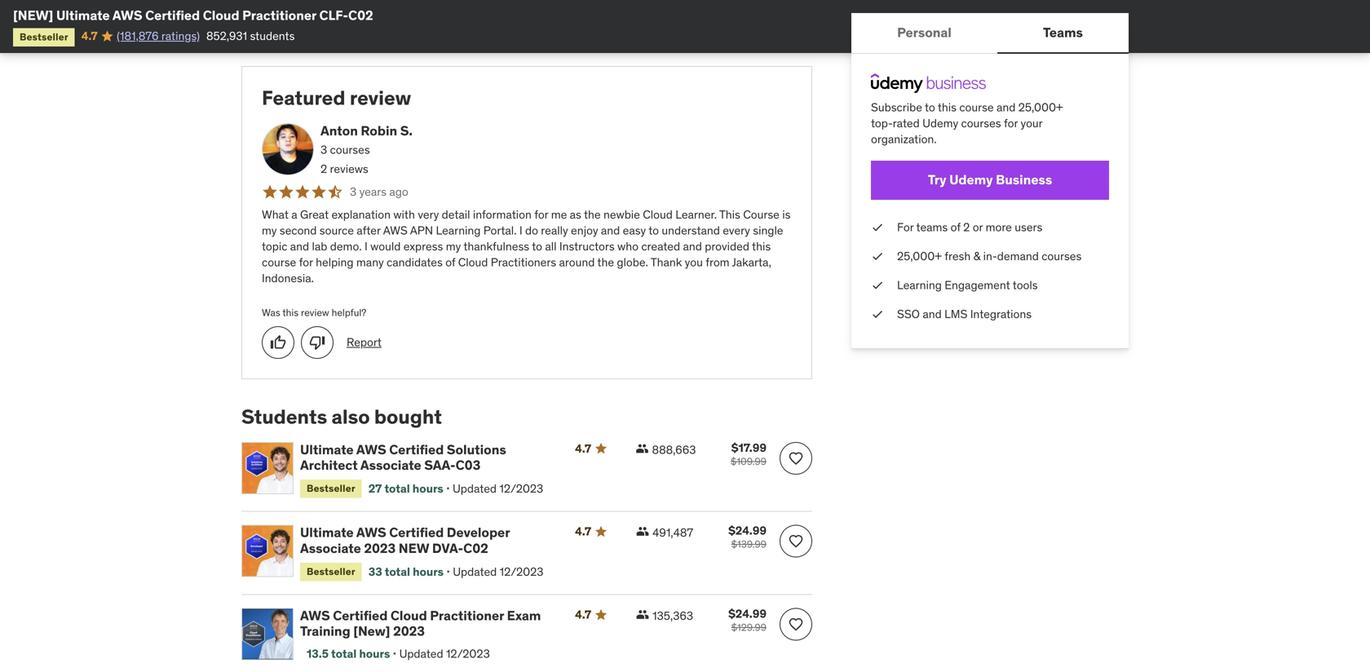 Task type: locate. For each thing, give the bounding box(es) containing it.
13.5 total hours
[[307, 646, 390, 661]]

1 vertical spatial this
[[752, 239, 771, 254]]

updated for dva-
[[453, 564, 497, 579]]

$24.99 left wishlist image
[[729, 606, 767, 621]]

aws
[[112, 7, 142, 24], [383, 223, 408, 238], [356, 441, 386, 458], [356, 524, 386, 541], [300, 607, 330, 624]]

i left do
[[519, 223, 523, 238]]

in-
[[983, 249, 997, 263]]

0 vertical spatial updated 12/2023
[[453, 481, 543, 496]]

1 vertical spatial practitioner
[[430, 607, 504, 624]]

courses right demand
[[1042, 249, 1082, 263]]

aws down also at left bottom
[[356, 441, 386, 458]]

review
[[350, 86, 411, 110], [301, 306, 329, 319]]

udemy business image
[[871, 73, 986, 93]]

0 horizontal spatial to
[[532, 239, 542, 254]]

great
[[300, 207, 329, 222]]

1 horizontal spatial my
[[446, 239, 461, 254]]

learning up 'sso'
[[897, 278, 942, 292]]

for inside subscribe to this course and 25,000+ top‑rated udemy courses for your organization.
[[1004, 116, 1018, 131]]

1 horizontal spatial this
[[752, 239, 771, 254]]

c02
[[348, 7, 373, 24], [463, 540, 488, 557]]

ultimate inside ultimate aws certified developer associate 2023 new dva-c02
[[300, 524, 354, 541]]

updated 12/2023 down c03
[[453, 481, 543, 496]]

1 horizontal spatial 3
[[350, 184, 357, 199]]

2 vertical spatial to
[[532, 239, 542, 254]]

review up robin
[[350, 86, 411, 110]]

total right the 33
[[385, 564, 410, 579]]

0 vertical spatial associate
[[360, 457, 421, 474]]

888,663
[[652, 442, 696, 457]]

course
[[960, 100, 994, 115], [262, 255, 296, 270]]

2 vertical spatial bestseller
[[307, 565, 355, 578]]

2 left reviews
[[321, 162, 327, 176]]

2023 up the 33
[[364, 540, 396, 557]]

thank
[[651, 255, 682, 270]]

single
[[753, 223, 783, 238]]

course down udemy business image
[[960, 100, 994, 115]]

this inside subscribe to this course and 25,000+ top‑rated udemy courses for your organization.
[[938, 100, 957, 115]]

saa-
[[424, 457, 456, 474]]

updated 12/2023 down aws certified cloud practitioner exam training [new] 2023 link
[[399, 646, 490, 661]]

2 horizontal spatial this
[[938, 100, 957, 115]]

updated down c03
[[453, 481, 497, 496]]

1 horizontal spatial course
[[960, 100, 994, 115]]

135,363
[[653, 608, 693, 623]]

xsmall image left 888,663
[[636, 442, 649, 455]]

hours for saa-
[[413, 481, 444, 496]]

2 wishlist image from the top
[[788, 533, 804, 549]]

2023 inside aws certified cloud practitioner exam training [new] 2023
[[393, 623, 425, 640]]

udemy up organization.
[[923, 116, 959, 131]]

1 horizontal spatial c02
[[463, 540, 488, 557]]

from
[[706, 255, 730, 270]]

anton robin s. 3 courses 2 reviews
[[321, 122, 413, 176]]

aws inside "what a great explanation with very detail information for me as the newbie cloud learner. this course is my second source after aws apn learning portal. i do really enjoy and easy to understand every single topic and lab demo. i would express my thankfulness to all instructors who created and provided this course for helping many candidates of cloud practitioners around the globe. thank you from jakarta, indonesia."
[[383, 223, 408, 238]]

tab list
[[852, 13, 1129, 54]]

1 horizontal spatial practitioner
[[430, 607, 504, 624]]

courses inside anton robin s. 3 courses 2 reviews
[[330, 142, 370, 157]]

25,000+
[[1019, 100, 1063, 115], [897, 249, 942, 263]]

0 horizontal spatial learning
[[436, 223, 481, 238]]

and down newbie
[[601, 223, 620, 238]]

c02 right less
[[348, 7, 373, 24]]

xsmall image for for
[[871, 219, 884, 235]]

course down topic
[[262, 255, 296, 270]]

bestseller for ultimate aws certified solutions architect associate saa-c03
[[307, 482, 355, 495]]

topic
[[262, 239, 287, 254]]

cloud inside aws certified cloud practitioner exam training [new] 2023
[[391, 607, 427, 624]]

xsmall image for aws certified cloud practitioner exam training [new] 2023
[[636, 608, 649, 621]]

bestseller for ultimate aws certified developer associate 2023 new dva-c02
[[307, 565, 355, 578]]

portal.
[[484, 223, 517, 238]]

1 vertical spatial wishlist image
[[788, 533, 804, 549]]

0 vertical spatial bestseller
[[20, 31, 68, 43]]

0 vertical spatial 2
[[321, 162, 327, 176]]

this inside "what a great explanation with very detail information for me as the newbie cloud learner. this course is my second source after aws apn learning portal. i do really enjoy and easy to understand every single topic and lab demo. i would express my thankfulness to all instructors who created and provided this course for helping many candidates of cloud practitioners around the globe. thank you from jakarta, indonesia."
[[752, 239, 771, 254]]

cloud right the [new]
[[391, 607, 427, 624]]

ultimate
[[56, 7, 110, 24], [300, 441, 354, 458], [300, 524, 354, 541]]

of left or
[[951, 220, 961, 234]]

wishlist image right $139.99
[[788, 533, 804, 549]]

is
[[782, 207, 791, 222]]

4.7 for aws certified cloud practitioner exam training [new] 2023
[[575, 607, 591, 622]]

wishlist image for solutions
[[788, 450, 804, 466]]

anton robin simamora image
[[262, 123, 314, 175]]

12/2023 for ultimate aws certified solutions architect associate saa-c03
[[500, 481, 543, 496]]

hours down new
[[413, 564, 444, 579]]

ultimate aws certified developer associate 2023 new dva-c02
[[300, 524, 510, 557]]

globe.
[[617, 255, 648, 270]]

c02 inside ultimate aws certified developer associate 2023 new dva-c02
[[463, 540, 488, 557]]

indonesia.
[[262, 271, 314, 286]]

0 vertical spatial wishlist image
[[788, 450, 804, 466]]

of right candidates
[[446, 255, 455, 270]]

jakarta,
[[732, 255, 771, 270]]

$139.99
[[731, 538, 767, 551]]

1 vertical spatial of
[[446, 255, 455, 270]]

2 left or
[[963, 220, 970, 234]]

12/2023 up exam
[[500, 564, 544, 579]]

2 horizontal spatial for
[[1004, 116, 1018, 131]]

as
[[570, 207, 582, 222]]

xsmall image left 135,363
[[636, 608, 649, 621]]

0 vertical spatial $24.99
[[729, 523, 767, 538]]

1 vertical spatial total
[[385, 564, 410, 579]]

learning down detail
[[436, 223, 481, 238]]

information
[[473, 207, 532, 222]]

0 vertical spatial 3
[[321, 142, 327, 157]]

bestseller left the 33
[[307, 565, 355, 578]]

1 vertical spatial c02
[[463, 540, 488, 557]]

0 vertical spatial to
[[925, 100, 935, 115]]

25,000+ down teams
[[897, 249, 942, 263]]

1 $24.99 from the top
[[729, 523, 767, 538]]

0 vertical spatial 2023
[[364, 540, 396, 557]]

for left me on the top
[[534, 207, 548, 222]]

2023 inside ultimate aws certified developer associate 2023 new dva-c02
[[364, 540, 396, 557]]

$24.99 down '$109.99' on the right
[[729, 523, 767, 538]]

total right 27
[[385, 481, 410, 496]]

852,931 students
[[206, 28, 295, 43]]

0 vertical spatial learning
[[436, 223, 481, 238]]

0 vertical spatial my
[[262, 223, 277, 238]]

1 vertical spatial $24.99
[[729, 606, 767, 621]]

course
[[743, 207, 780, 222]]

for left your
[[1004, 116, 1018, 131]]

i down "after"
[[365, 239, 368, 254]]

xsmall image for ultimate aws certified developer associate 2023 new dva-c02
[[636, 525, 649, 538]]

0 vertical spatial courses
[[961, 116, 1001, 131]]

25,000+ up your
[[1019, 100, 1063, 115]]

of inside "what a great explanation with very detail information for me as the newbie cloud learner. this course is my second source after aws apn learning portal. i do really enjoy and easy to understand every single topic and lab demo. i would express my thankfulness to all instructors who created and provided this course for helping many candidates of cloud practitioners around the globe. thank you from jakarta, indonesia."
[[446, 255, 455, 270]]

hours
[[413, 481, 444, 496], [413, 564, 444, 579], [359, 646, 390, 661]]

0 horizontal spatial 2
[[321, 162, 327, 176]]

1 horizontal spatial review
[[350, 86, 411, 110]]

certified down bought
[[389, 441, 444, 458]]

aws inside the ultimate aws certified solutions architect associate saa-c03
[[356, 441, 386, 458]]

course inside "what a great explanation with very detail information for me as the newbie cloud learner. this course is my second source after aws apn learning portal. i do really enjoy and easy to understand every single topic and lab demo. i would express my thankfulness to all instructors who created and provided this course for helping many candidates of cloud practitioners around the globe. thank you from jakarta, indonesia."
[[262, 255, 296, 270]]

xsmall image
[[300, 17, 313, 30], [871, 219, 884, 235], [871, 277, 884, 293]]

this
[[719, 207, 741, 222]]

2 horizontal spatial courses
[[1042, 249, 1082, 263]]

1 vertical spatial i
[[365, 239, 368, 254]]

students also bought
[[241, 405, 442, 429]]

try
[[928, 171, 947, 188]]

practitioner up students
[[242, 7, 316, 24]]

courses left your
[[961, 116, 1001, 131]]

your
[[1021, 116, 1043, 131]]

0 vertical spatial c02
[[348, 7, 373, 24]]

wishlist image right '$109.99' on the right
[[788, 450, 804, 466]]

1 horizontal spatial 25,000+
[[1019, 100, 1063, 115]]

0 vertical spatial hours
[[413, 481, 444, 496]]

0 vertical spatial udemy
[[923, 116, 959, 131]]

my up topic
[[262, 223, 277, 238]]

integrations
[[970, 307, 1032, 321]]

12/2023 down aws certified cloud practitioner exam training [new] 2023 link
[[446, 646, 490, 661]]

2 inside anton robin s. 3 courses 2 reviews
[[321, 162, 327, 176]]

1 horizontal spatial courses
[[961, 116, 1001, 131]]

1 vertical spatial review
[[301, 306, 329, 319]]

0 vertical spatial xsmall image
[[300, 17, 313, 30]]

0 vertical spatial course
[[960, 100, 994, 115]]

2 vertical spatial this
[[283, 306, 299, 319]]

courses up reviews
[[330, 142, 370, 157]]

this down udemy business image
[[938, 100, 957, 115]]

really
[[541, 223, 568, 238]]

$17.99 $109.99
[[731, 440, 767, 468]]

2
[[321, 162, 327, 176], [963, 220, 970, 234]]

c02 right new
[[463, 540, 488, 557]]

0 vertical spatial i
[[519, 223, 523, 238]]

created
[[641, 239, 680, 254]]

newbie
[[604, 207, 640, 222]]

who
[[618, 239, 639, 254]]

updated 12/2023 down developer at the bottom left of the page
[[453, 564, 544, 579]]

aws inside ultimate aws certified developer associate 2023 new dva-c02
[[356, 524, 386, 541]]

cloud
[[203, 7, 239, 24], [643, 207, 673, 222], [458, 255, 488, 270], [391, 607, 427, 624]]

0 horizontal spatial this
[[283, 306, 299, 319]]

ultimate inside the ultimate aws certified solutions architect associate saa-c03
[[300, 441, 354, 458]]

the down instructors
[[597, 255, 614, 270]]

updated 12/2023
[[453, 481, 543, 496], [453, 564, 544, 579], [399, 646, 490, 661]]

0 horizontal spatial i
[[365, 239, 368, 254]]

3 left years on the top
[[350, 184, 357, 199]]

3 inside anton robin s. 3 courses 2 reviews
[[321, 142, 327, 157]]

wishlist image
[[788, 616, 804, 633]]

and
[[997, 100, 1016, 115], [601, 223, 620, 238], [290, 239, 309, 254], [683, 239, 702, 254], [923, 307, 942, 321]]

1 horizontal spatial 2
[[963, 220, 970, 234]]

0 vertical spatial 12/2023
[[500, 481, 543, 496]]

1 vertical spatial learning
[[897, 278, 942, 292]]

hours down the [new]
[[359, 646, 390, 661]]

this right was at the top left
[[283, 306, 299, 319]]

aws up 13.5 on the bottom left of the page
[[300, 607, 330, 624]]

certified up the 13.5 total hours
[[333, 607, 388, 624]]

xsmall image
[[871, 248, 884, 264], [871, 306, 884, 322], [636, 442, 649, 455], [636, 525, 649, 538], [636, 608, 649, 621]]

show less
[[241, 16, 296, 31]]

1 vertical spatial courses
[[330, 142, 370, 157]]

2 horizontal spatial to
[[925, 100, 935, 115]]

2 vertical spatial total
[[331, 646, 357, 661]]

learning
[[436, 223, 481, 238], [897, 278, 942, 292]]

years
[[359, 184, 387, 199]]

show less button
[[241, 7, 313, 40]]

ultimate down 'architect'
[[300, 524, 354, 541]]

new
[[399, 540, 429, 557]]

0 horizontal spatial course
[[262, 255, 296, 270]]

1 vertical spatial 12/2023
[[500, 564, 544, 579]]

0 horizontal spatial for
[[299, 255, 313, 270]]

ultimate down students also bought
[[300, 441, 354, 458]]

what
[[262, 207, 289, 222]]

source
[[320, 223, 354, 238]]

total right 13.5 on the bottom left of the page
[[331, 646, 357, 661]]

1 vertical spatial xsmall image
[[871, 219, 884, 235]]

helpful?
[[332, 306, 366, 319]]

practitioner inside aws certified cloud practitioner exam training [new] 2023
[[430, 607, 504, 624]]

0 vertical spatial for
[[1004, 116, 1018, 131]]

aws up the 33
[[356, 524, 386, 541]]

to left all in the left top of the page
[[532, 239, 542, 254]]

udemy right "try"
[[950, 171, 993, 188]]

for down lab
[[299, 255, 313, 270]]

hours down saa-
[[413, 481, 444, 496]]

exam
[[507, 607, 541, 624]]

13.5
[[307, 646, 329, 661]]

1 vertical spatial associate
[[300, 540, 361, 557]]

all
[[545, 239, 557, 254]]

3 down 'anton'
[[321, 142, 327, 157]]

3 years ago
[[350, 184, 408, 199]]

xsmall image left 'sso'
[[871, 306, 884, 322]]

updated down dva- on the bottom of the page
[[453, 564, 497, 579]]

udemy inside subscribe to this course and 25,000+ top‑rated udemy courses for your organization.
[[923, 116, 959, 131]]

3
[[321, 142, 327, 157], [350, 184, 357, 199]]

1 wishlist image from the top
[[788, 450, 804, 466]]

bestseller
[[20, 31, 68, 43], [307, 482, 355, 495], [307, 565, 355, 578]]

aws down with
[[383, 223, 408, 238]]

0 horizontal spatial review
[[301, 306, 329, 319]]

with
[[393, 207, 415, 222]]

0 horizontal spatial 3
[[321, 142, 327, 157]]

1 horizontal spatial i
[[519, 223, 523, 238]]

wishlist image
[[788, 450, 804, 466], [788, 533, 804, 549]]

do
[[525, 223, 538, 238]]

review up the mark as unhelpful icon at left
[[301, 306, 329, 319]]

0 horizontal spatial my
[[262, 223, 277, 238]]

aws certified cloud practitioner exam training [new] 2023
[[300, 607, 541, 640]]

certified up 33 total hours
[[389, 524, 444, 541]]

report
[[347, 335, 382, 350]]

also
[[332, 405, 370, 429]]

2 vertical spatial xsmall image
[[871, 277, 884, 293]]

2 vertical spatial ultimate
[[300, 524, 354, 541]]

a
[[291, 207, 297, 222]]

and up try udemy business
[[997, 100, 1016, 115]]

0 vertical spatial 25,000+
[[1019, 100, 1063, 115]]

1 vertical spatial to
[[649, 223, 659, 238]]

xsmall image left fresh
[[871, 248, 884, 264]]

0 horizontal spatial of
[[446, 255, 455, 270]]

12/2023 down solutions
[[500, 481, 543, 496]]

subscribe to this course and 25,000+ top‑rated udemy courses for your organization.
[[871, 100, 1063, 147]]

2023 right the [new]
[[393, 623, 425, 640]]

0 horizontal spatial courses
[[330, 142, 370, 157]]

ultimate right [new]
[[56, 7, 110, 24]]

personal button
[[852, 13, 998, 52]]

1 horizontal spatial for
[[534, 207, 548, 222]]

1 vertical spatial ultimate
[[300, 441, 354, 458]]

bought
[[374, 405, 442, 429]]

learning engagement tools
[[897, 278, 1038, 292]]

to
[[925, 100, 935, 115], [649, 223, 659, 238], [532, 239, 542, 254]]

1 vertical spatial bestseller
[[307, 482, 355, 495]]

my right express
[[446, 239, 461, 254]]

1 vertical spatial 3
[[350, 184, 357, 199]]

engagement
[[945, 278, 1010, 292]]

courses inside subscribe to this course and 25,000+ top‑rated udemy courses for your organization.
[[961, 116, 1001, 131]]

0 horizontal spatial 25,000+
[[897, 249, 942, 263]]

associate
[[360, 457, 421, 474], [300, 540, 361, 557]]

0 vertical spatial practitioner
[[242, 7, 316, 24]]

to down udemy business image
[[925, 100, 935, 115]]

practitioner left exam
[[430, 607, 504, 624]]

updated down aws certified cloud practitioner exam training [new] 2023
[[399, 646, 443, 661]]

1 vertical spatial 2
[[963, 220, 970, 234]]

2 $24.99 from the top
[[729, 606, 767, 621]]

the right the as
[[584, 207, 601, 222]]

bestseller down [new]
[[20, 31, 68, 43]]

1 vertical spatial 2023
[[393, 623, 425, 640]]

me
[[551, 207, 567, 222]]

to up created
[[649, 223, 659, 238]]

s.
[[400, 122, 413, 139]]

1 horizontal spatial of
[[951, 220, 961, 234]]

2 vertical spatial for
[[299, 255, 313, 270]]

udemy
[[923, 116, 959, 131], [950, 171, 993, 188]]

course inside subscribe to this course and 25,000+ top‑rated udemy courses for your organization.
[[960, 100, 994, 115]]

0 horizontal spatial c02
[[348, 7, 373, 24]]

0 vertical spatial total
[[385, 481, 410, 496]]

xsmall image left 491,487
[[636, 525, 649, 538]]

1 vertical spatial hours
[[413, 564, 444, 579]]

would
[[370, 239, 401, 254]]

1 vertical spatial for
[[534, 207, 548, 222]]

0 vertical spatial updated
[[453, 481, 497, 496]]

1 vertical spatial updated
[[453, 564, 497, 579]]

this down single
[[752, 239, 771, 254]]

$24.99 $139.99
[[729, 523, 767, 551]]

1 vertical spatial course
[[262, 255, 296, 270]]

bestseller down 'architect'
[[307, 482, 355, 495]]



Task type: vqa. For each thing, say whether or not it's contained in the screenshot.
Practitioner
yes



Task type: describe. For each thing, give the bounding box(es) containing it.
enjoy
[[571, 223, 598, 238]]

detail
[[442, 207, 470, 222]]

sso
[[897, 307, 920, 321]]

for teams of 2 or more users
[[897, 220, 1043, 234]]

2 vertical spatial updated
[[399, 646, 443, 661]]

organization.
[[871, 132, 937, 147]]

total for associate
[[385, 481, 410, 496]]

$129.99
[[731, 621, 767, 634]]

featured
[[262, 86, 345, 110]]

many
[[356, 255, 384, 270]]

cloud up easy
[[643, 207, 673, 222]]

tab list containing personal
[[852, 13, 1129, 54]]

0 horizontal spatial practitioner
[[242, 7, 316, 24]]

$24.99 $129.99
[[729, 606, 767, 634]]

associate inside ultimate aws certified developer associate 2023 new dva-c02
[[300, 540, 361, 557]]

(181,876
[[117, 28, 159, 43]]

2 vertical spatial updated 12/2023
[[399, 646, 490, 661]]

teams
[[1043, 24, 1083, 41]]

subscribe
[[871, 100, 922, 115]]

updated for c03
[[453, 481, 497, 496]]

0 vertical spatial of
[[951, 220, 961, 234]]

every
[[723, 223, 750, 238]]

demand
[[997, 249, 1039, 263]]

2 vertical spatial hours
[[359, 646, 390, 661]]

ultimate aws certified developer associate 2023 new dva-c02 link
[[300, 524, 556, 557]]

aws inside aws certified cloud practitioner exam training [new] 2023
[[300, 607, 330, 624]]

robin
[[361, 122, 397, 139]]

try udemy business
[[928, 171, 1053, 188]]

what a great explanation with very detail information for me as the newbie cloud learner. this course is my second source after aws apn learning portal. i do really enjoy and easy to understand every single topic and lab demo. i would express my thankfulness to all instructors who created and provided this course for helping many candidates of cloud practitioners around the globe. thank you from jakarta, indonesia.
[[262, 207, 791, 286]]

learning inside "what a great explanation with very detail information for me as the newbie cloud learner. this course is my second source after aws apn learning portal. i do really enjoy and easy to understand every single topic and lab demo. i would express my thankfulness to all instructors who created and provided this course for helping many candidates of cloud practitioners around the globe. thank you from jakarta, indonesia."
[[436, 223, 481, 238]]

$109.99
[[731, 455, 767, 468]]

users
[[1015, 220, 1043, 234]]

report button
[[347, 335, 382, 351]]

and inside subscribe to this course and 25,000+ top‑rated udemy courses for your organization.
[[997, 100, 1016, 115]]

4.7 for ultimate aws certified developer associate 2023 new dva-c02
[[575, 524, 591, 539]]

ultimate for ultimate aws certified solutions architect associate saa-c03
[[300, 441, 354, 458]]

&
[[974, 249, 981, 263]]

certified inside aws certified cloud practitioner exam training [new] 2023
[[333, 607, 388, 624]]

491,487
[[653, 525, 693, 540]]

c03
[[456, 457, 481, 474]]

aws certified cloud practitioner exam training [new] 2023 link
[[300, 607, 556, 640]]

architect
[[300, 457, 358, 474]]

1 vertical spatial udemy
[[950, 171, 993, 188]]

for
[[897, 220, 914, 234]]

second
[[280, 223, 317, 238]]

ultimate for ultimate aws certified developer associate 2023 new dva-c02
[[300, 524, 354, 541]]

hours for new
[[413, 564, 444, 579]]

you
[[685, 255, 703, 270]]

training
[[300, 623, 350, 640]]

2 vertical spatial courses
[[1042, 249, 1082, 263]]

27 total hours
[[368, 481, 444, 496]]

developer
[[447, 524, 510, 541]]

sso and lms integrations
[[897, 307, 1032, 321]]

4.7 for ultimate aws certified solutions architect associate saa-c03
[[575, 441, 591, 456]]

candidates
[[387, 255, 443, 270]]

thankfulness
[[464, 239, 530, 254]]

ratings)
[[161, 28, 200, 43]]

top‑rated
[[871, 116, 920, 131]]

students
[[241, 405, 327, 429]]

$17.99
[[732, 440, 767, 455]]

ultimate aws certified solutions architect associate saa-c03 link
[[300, 441, 556, 474]]

xsmall image for ultimate aws certified solutions architect associate saa-c03
[[636, 442, 649, 455]]

less
[[275, 16, 296, 31]]

after
[[357, 223, 381, 238]]

total for 2023
[[385, 564, 410, 579]]

anton
[[321, 122, 358, 139]]

was this review helpful?
[[262, 306, 366, 319]]

was
[[262, 306, 280, 319]]

certified inside ultimate aws certified developer associate 2023 new dva-c02
[[389, 524, 444, 541]]

1 vertical spatial the
[[597, 255, 614, 270]]

0 vertical spatial the
[[584, 207, 601, 222]]

teams
[[916, 220, 948, 234]]

very
[[418, 207, 439, 222]]

ultimate aws certified solutions architect associate saa-c03
[[300, 441, 506, 474]]

teams button
[[998, 13, 1129, 52]]

[new]
[[13, 7, 53, 24]]

25,000+ fresh & in-demand courses
[[897, 249, 1082, 263]]

associate inside the ultimate aws certified solutions architect associate saa-c03
[[360, 457, 421, 474]]

personal
[[897, 24, 952, 41]]

lms
[[945, 307, 968, 321]]

$24.99 for ultimate aws certified developer associate 2023 new dva-c02
[[729, 523, 767, 538]]

[new]
[[353, 623, 390, 640]]

to inside subscribe to this course and 25,000+ top‑rated udemy courses for your organization.
[[925, 100, 935, 115]]

featured review
[[262, 86, 411, 110]]

mark as helpful image
[[270, 334, 286, 351]]

try udemy business link
[[871, 161, 1109, 200]]

learner.
[[676, 207, 717, 222]]

27
[[368, 481, 382, 496]]

provided
[[705, 239, 750, 254]]

cloud down thankfulness
[[458, 255, 488, 270]]

$24.99 for aws certified cloud practitioner exam training [new] 2023
[[729, 606, 767, 621]]

demo.
[[330, 239, 362, 254]]

0 vertical spatial ultimate
[[56, 7, 110, 24]]

and up you
[[683, 239, 702, 254]]

clf-
[[319, 7, 348, 24]]

dva-
[[432, 540, 463, 557]]

updated 12/2023 for ultimate aws certified developer associate 2023 new dva-c02
[[453, 564, 544, 579]]

0 vertical spatial review
[[350, 86, 411, 110]]

1 vertical spatial my
[[446, 239, 461, 254]]

and right 'sso'
[[923, 307, 942, 321]]

xsmall image inside show less "button"
[[300, 17, 313, 30]]

cloud up 852,931
[[203, 7, 239, 24]]

1 vertical spatial 25,000+
[[897, 249, 942, 263]]

25,000+ inside subscribe to this course and 25,000+ top‑rated udemy courses for your organization.
[[1019, 100, 1063, 115]]

and down second
[[290, 239, 309, 254]]

understand
[[662, 223, 720, 238]]

more
[[986, 220, 1012, 234]]

aws up (181,876
[[112, 7, 142, 24]]

or
[[973, 220, 983, 234]]

certified inside the ultimate aws certified solutions architect associate saa-c03
[[389, 441, 444, 458]]

1 horizontal spatial to
[[649, 223, 659, 238]]

2 vertical spatial 12/2023
[[446, 646, 490, 661]]

instructors
[[559, 239, 615, 254]]

apn
[[410, 223, 433, 238]]

wishlist image for developer
[[788, 533, 804, 549]]

lab
[[312, 239, 327, 254]]

explanation
[[332, 207, 391, 222]]

mark as unhelpful image
[[309, 334, 325, 351]]

updated 12/2023 for ultimate aws certified solutions architect associate saa-c03
[[453, 481, 543, 496]]

xsmall image for learning
[[871, 277, 884, 293]]

solutions
[[447, 441, 506, 458]]

express
[[404, 239, 443, 254]]

1 horizontal spatial learning
[[897, 278, 942, 292]]

certified up ratings)
[[145, 7, 200, 24]]

12/2023 for ultimate aws certified developer associate 2023 new dva-c02
[[500, 564, 544, 579]]



